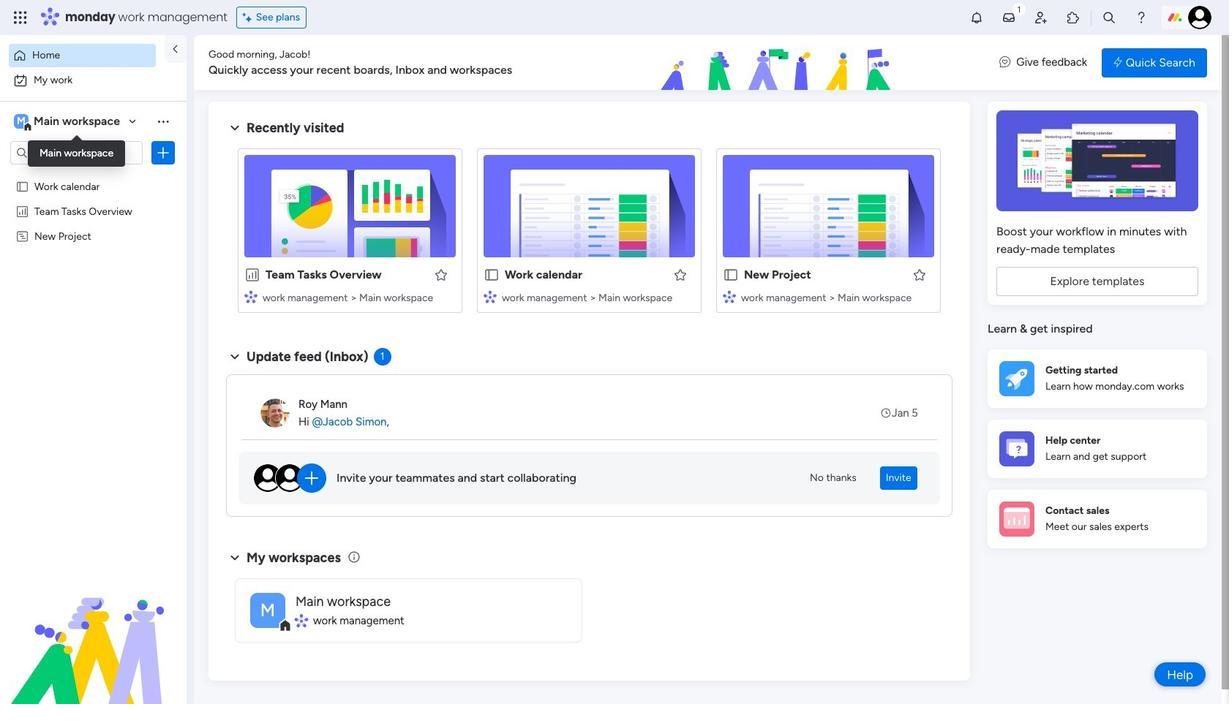 Task type: describe. For each thing, give the bounding box(es) containing it.
lottie animation image for lottie animation element to the bottom
[[0, 557, 187, 705]]

add to favorites image for public board image in quick search results list box
[[913, 268, 927, 282]]

notifications image
[[970, 10, 985, 25]]

jacob simon image
[[1189, 6, 1212, 29]]

1 image
[[1013, 1, 1026, 17]]

public board image inside quick search results list box
[[723, 267, 739, 283]]

1 element
[[374, 348, 391, 366]]

1 horizontal spatial public dashboard image
[[244, 267, 261, 283]]

close update feed (inbox) image
[[226, 348, 244, 366]]

update feed image
[[1002, 10, 1017, 25]]

1 horizontal spatial lottie animation element
[[574, 35, 985, 91]]

add to favorites image for the rightmost the public dashboard image
[[434, 268, 449, 282]]

options image
[[156, 146, 171, 160]]

help center element
[[988, 420, 1208, 478]]

2 vertical spatial option
[[0, 173, 187, 176]]

v2 user feedback image
[[1000, 54, 1011, 71]]

0 vertical spatial public dashboard image
[[15, 204, 29, 218]]

quick search results list box
[[226, 137, 953, 331]]

close my workspaces image
[[226, 550, 244, 567]]

workspace selection element
[[14, 113, 122, 132]]

workspace options image
[[156, 114, 171, 129]]



Task type: vqa. For each thing, say whether or not it's contained in the screenshot.
top Workspace icon
no



Task type: locate. For each thing, give the bounding box(es) containing it.
1 vertical spatial public board image
[[723, 267, 739, 283]]

0 horizontal spatial lottie animation element
[[0, 557, 187, 705]]

list box
[[0, 171, 187, 446]]

2 add to favorites image from the left
[[673, 268, 688, 282]]

roy mann image
[[261, 399, 290, 428]]

v2 bolt switch image
[[1114, 55, 1123, 71]]

1 vertical spatial lottie animation element
[[0, 557, 187, 705]]

0 horizontal spatial lottie animation image
[[0, 557, 187, 705]]

add to favorites image for public board icon
[[673, 268, 688, 282]]

getting started element
[[988, 350, 1208, 408]]

option
[[9, 44, 156, 67], [9, 69, 178, 92], [0, 173, 187, 176]]

0 horizontal spatial public board image
[[15, 179, 29, 193]]

search everything image
[[1102, 10, 1117, 25]]

3 add to favorites image from the left
[[913, 268, 927, 282]]

1 horizontal spatial lottie animation image
[[574, 35, 985, 91]]

lottie animation image
[[574, 35, 985, 91], [0, 557, 187, 705]]

add to favorites image
[[434, 268, 449, 282], [673, 268, 688, 282], [913, 268, 927, 282]]

lottie animation element
[[574, 35, 985, 91], [0, 557, 187, 705]]

public board image
[[484, 267, 500, 283]]

1 vertical spatial public dashboard image
[[244, 267, 261, 283]]

1 horizontal spatial public board image
[[723, 267, 739, 283]]

workspace image
[[250, 593, 285, 628]]

monday marketplace image
[[1067, 10, 1081, 25]]

0 horizontal spatial add to favorites image
[[434, 268, 449, 282]]

1 add to favorites image from the left
[[434, 268, 449, 282]]

Search in workspace field
[[31, 145, 122, 161]]

1 vertical spatial lottie animation image
[[0, 557, 187, 705]]

0 vertical spatial lottie animation element
[[574, 35, 985, 91]]

1 horizontal spatial add to favorites image
[[673, 268, 688, 282]]

1 vertical spatial option
[[9, 69, 178, 92]]

workspace image
[[14, 113, 29, 130]]

contact sales element
[[988, 490, 1208, 549]]

public board image
[[15, 179, 29, 193], [723, 267, 739, 283]]

templates image image
[[1001, 111, 1195, 212]]

0 vertical spatial public board image
[[15, 179, 29, 193]]

public dashboard image
[[15, 204, 29, 218], [244, 267, 261, 283]]

0 vertical spatial lottie animation image
[[574, 35, 985, 91]]

see plans image
[[243, 10, 256, 26]]

lottie animation image for lottie animation element to the right
[[574, 35, 985, 91]]

invite members image
[[1034, 10, 1049, 25]]

2 horizontal spatial add to favorites image
[[913, 268, 927, 282]]

0 horizontal spatial public dashboard image
[[15, 204, 29, 218]]

close recently visited image
[[226, 119, 244, 137]]

help image
[[1135, 10, 1149, 25]]

select product image
[[13, 10, 28, 25]]

0 vertical spatial option
[[9, 44, 156, 67]]



